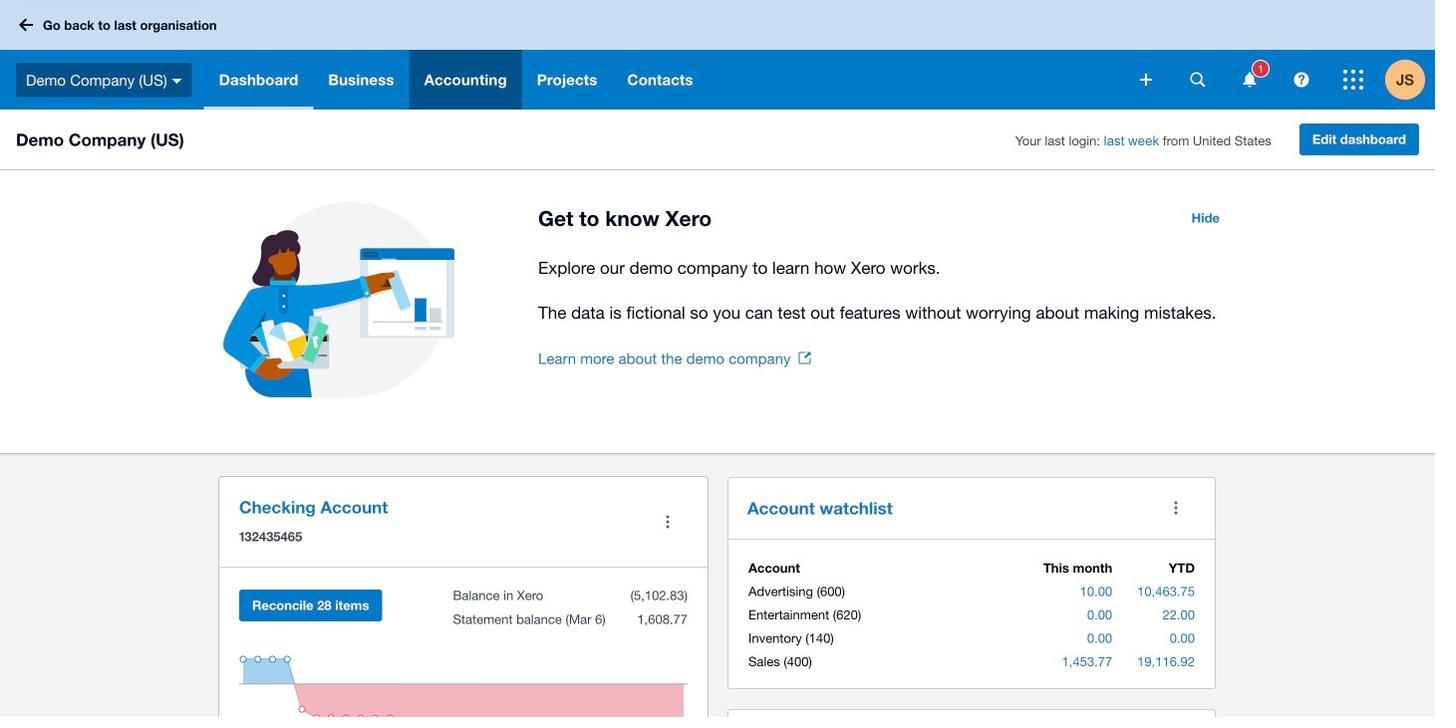 Task type: describe. For each thing, give the bounding box(es) containing it.
manage menu toggle image
[[648, 502, 688, 542]]

2 horizontal spatial svg image
[[1294, 72, 1309, 87]]

1 horizontal spatial svg image
[[1190, 72, 1205, 87]]

0 horizontal spatial svg image
[[172, 78, 182, 83]]



Task type: locate. For each thing, give the bounding box(es) containing it.
svg image
[[1190, 72, 1205, 87], [1294, 72, 1309, 87], [172, 78, 182, 83]]

intro banner body element
[[538, 254, 1232, 327]]

svg image
[[19, 18, 33, 31], [1343, 70, 1363, 90], [1243, 72, 1256, 87], [1140, 74, 1152, 86]]

banner
[[0, 0, 1435, 110]]



Task type: vqa. For each thing, say whether or not it's contained in the screenshot.
svg icon
yes



